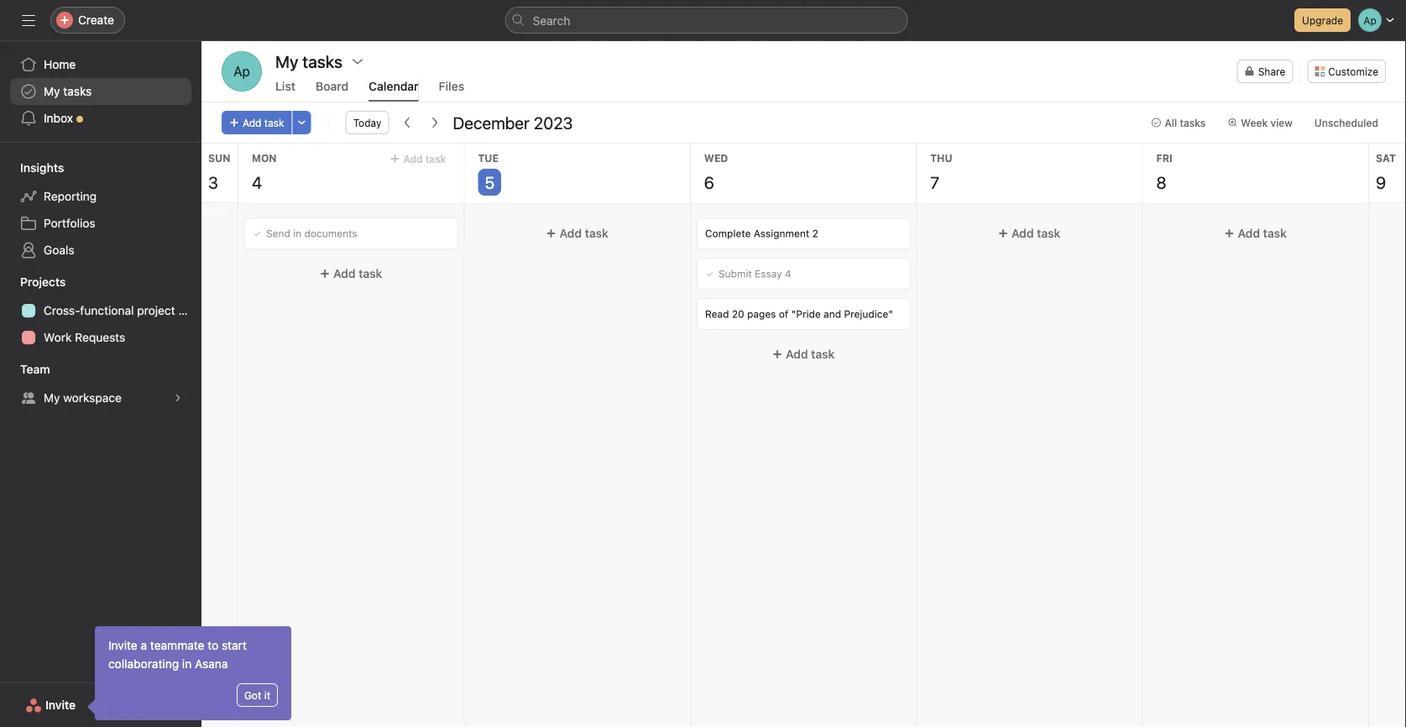 Task type: locate. For each thing, give the bounding box(es) containing it.
previous week image
[[401, 116, 414, 129]]

december
[[453, 113, 530, 132]]

assignment
[[754, 228, 810, 239]]

unscheduled button
[[1308, 111, 1387, 134]]

sun 3
[[208, 152, 231, 192]]

invite
[[108, 639, 138, 653], [45, 698, 76, 712]]

task
[[264, 117, 284, 129], [426, 153, 446, 165], [585, 226, 609, 240], [1038, 226, 1061, 240], [1264, 226, 1288, 240], [359, 267, 382, 281], [811, 347, 835, 361]]

2
[[812, 228, 819, 239]]

insights
[[20, 161, 64, 175]]

and
[[824, 308, 842, 320]]

create button
[[50, 7, 125, 34]]

1 horizontal spatial in
[[293, 228, 302, 239]]

add task
[[243, 117, 284, 129], [404, 153, 446, 165], [560, 226, 609, 240], [1012, 226, 1061, 240], [1239, 226, 1288, 240], [334, 267, 382, 281], [786, 347, 835, 361]]

my workspace link
[[10, 385, 192, 412]]

insights button
[[0, 160, 64, 176]]

tue
[[478, 152, 499, 164]]

show options image
[[351, 55, 365, 68]]

project
[[137, 304, 175, 317]]

teammate
[[150, 639, 205, 653]]

reporting
[[44, 189, 97, 203]]

my tasks link
[[10, 78, 192, 105]]

fri 8
[[1157, 152, 1173, 192]]

2 my from the top
[[44, 391, 60, 405]]

files link
[[439, 79, 465, 102]]

read
[[705, 308, 729, 320]]

reporting link
[[10, 183, 192, 210]]

my for my workspace
[[44, 391, 60, 405]]

projects element
[[0, 267, 202, 354]]

upgrade button
[[1295, 8, 1351, 32]]

goals link
[[10, 237, 192, 264]]

cross-
[[44, 304, 80, 317]]

0 horizontal spatial in
[[182, 657, 192, 671]]

0 vertical spatial invite
[[108, 639, 138, 653]]

invite button
[[14, 690, 87, 721]]

calendar
[[369, 79, 419, 93]]

my inside teams element
[[44, 391, 60, 405]]

a
[[141, 639, 147, 653]]

home link
[[10, 51, 192, 78]]

in down "teammate"
[[182, 657, 192, 671]]

0 vertical spatial 4
[[252, 172, 262, 192]]

1 vertical spatial in
[[182, 657, 192, 671]]

4 right essay
[[785, 268, 792, 280]]

goals
[[44, 243, 74, 257]]

tasks inside the global 'element'
[[63, 84, 92, 98]]

0 horizontal spatial tasks
[[63, 84, 92, 98]]

inbox
[[44, 111, 73, 125]]

create
[[78, 13, 114, 27]]

work
[[44, 331, 72, 344]]

1 vertical spatial 4
[[785, 268, 792, 280]]

tasks right all
[[1180, 117, 1206, 129]]

in right send
[[293, 228, 302, 239]]

my for my tasks
[[44, 84, 60, 98]]

7
[[931, 172, 940, 192]]

invite inside button
[[45, 698, 76, 712]]

add task button
[[222, 111, 292, 134], [386, 150, 451, 167], [472, 218, 684, 249], [924, 218, 1136, 249], [1150, 218, 1362, 249], [245, 259, 457, 289], [698, 339, 910, 370]]

wed
[[705, 152, 728, 164]]

tasks down 'home'
[[63, 84, 92, 98]]

customize
[[1329, 66, 1379, 77]]

0 vertical spatial my
[[44, 84, 60, 98]]

1 vertical spatial invite
[[45, 698, 76, 712]]

all tasks button
[[1144, 111, 1214, 134]]

mon
[[252, 152, 277, 164]]

view
[[1271, 117, 1293, 129]]

invite a teammate to start collaborating in asana tooltip
[[90, 627, 291, 721]]

0 vertical spatial tasks
[[63, 84, 92, 98]]

unscheduled
[[1315, 117, 1379, 129]]

add
[[243, 117, 262, 129], [404, 153, 423, 165], [560, 226, 582, 240], [1012, 226, 1035, 240], [1239, 226, 1261, 240], [334, 267, 356, 281], [786, 347, 808, 361]]

insights element
[[0, 153, 202, 267]]

share button
[[1238, 60, 1294, 83]]

complete
[[705, 228, 751, 239]]

list link
[[275, 79, 296, 102]]

share
[[1259, 66, 1286, 77]]

tue 5
[[478, 152, 499, 192]]

requests
[[75, 331, 125, 344]]

1 horizontal spatial tasks
[[1180, 117, 1206, 129]]

list
[[275, 79, 296, 93]]

1 vertical spatial my
[[44, 391, 60, 405]]

4
[[252, 172, 262, 192], [785, 268, 792, 280]]

in inside the invite a teammate to start collaborating in asana got it
[[182, 657, 192, 671]]

0 horizontal spatial 4
[[252, 172, 262, 192]]

send
[[266, 228, 291, 239]]

asana
[[195, 657, 228, 671]]

invite inside the invite a teammate to start collaborating in asana got it
[[108, 639, 138, 653]]

my up inbox
[[44, 84, 60, 98]]

portfolios link
[[10, 210, 192, 237]]

hide sidebar image
[[22, 13, 35, 27]]

my inside the global 'element'
[[44, 84, 60, 98]]

more actions image
[[297, 118, 307, 128]]

tasks inside dropdown button
[[1180, 117, 1206, 129]]

0 vertical spatial in
[[293, 228, 302, 239]]

start
[[222, 639, 247, 653]]

tasks
[[63, 84, 92, 98], [1180, 117, 1206, 129]]

board link
[[316, 79, 349, 102]]

my down team
[[44, 391, 60, 405]]

1 vertical spatial tasks
[[1180, 117, 1206, 129]]

upgrade
[[1303, 14, 1344, 26]]

calendar link
[[369, 79, 419, 102]]

read 20 pages of "pride and prejudice"
[[705, 308, 894, 320]]

1 horizontal spatial invite
[[108, 639, 138, 653]]

1 my from the top
[[44, 84, 60, 98]]

9
[[1377, 172, 1387, 192]]

tasks for all tasks
[[1180, 117, 1206, 129]]

submit
[[719, 268, 752, 280]]

4 down mon on the top left
[[252, 172, 262, 192]]

in
[[293, 228, 302, 239], [182, 657, 192, 671]]

got
[[244, 690, 261, 701]]

0 horizontal spatial invite
[[45, 698, 76, 712]]



Task type: describe. For each thing, give the bounding box(es) containing it.
today button
[[346, 111, 389, 134]]

to
[[208, 639, 219, 653]]

pages
[[748, 308, 776, 320]]

sat 9
[[1377, 152, 1397, 192]]

ap button
[[222, 51, 262, 92]]

work requests
[[44, 331, 125, 344]]

wed 6
[[705, 152, 728, 192]]

8
[[1157, 172, 1167, 192]]

fri
[[1157, 152, 1173, 164]]

prejudice"
[[844, 308, 894, 320]]

cross-functional project plan
[[44, 304, 201, 317]]

essay
[[755, 268, 782, 280]]

cross-functional project plan link
[[10, 297, 201, 324]]

it
[[264, 690, 270, 701]]

invite for invite
[[45, 698, 76, 712]]

submit essay 4
[[719, 268, 792, 280]]

ap
[[234, 63, 250, 79]]

see details, my workspace image
[[173, 393, 183, 403]]

board
[[316, 79, 349, 93]]

portfolios
[[44, 216, 95, 230]]

work requests link
[[10, 324, 192, 351]]

projects
[[20, 275, 66, 289]]

team button
[[0, 361, 50, 378]]

2023
[[534, 113, 573, 132]]

workspace
[[63, 391, 122, 405]]

sat
[[1377, 152, 1397, 164]]

3
[[208, 172, 218, 192]]

customize button
[[1308, 60, 1387, 83]]

5
[[485, 172, 495, 192]]

4 inside mon 4
[[252, 172, 262, 192]]

tasks for my tasks
[[63, 84, 92, 98]]

week view
[[1242, 117, 1293, 129]]

today
[[353, 117, 382, 129]]

next week image
[[428, 116, 441, 129]]

complete assignment 2
[[705, 228, 819, 239]]

of
[[779, 308, 789, 320]]

20
[[732, 308, 745, 320]]

functional
[[80, 304, 134, 317]]

team
[[20, 362, 50, 376]]

my tasks
[[44, 84, 92, 98]]

mon 4
[[252, 152, 277, 192]]

1 horizontal spatial 4
[[785, 268, 792, 280]]

documents
[[305, 228, 357, 239]]

got it button
[[237, 684, 278, 707]]

send in documents
[[266, 228, 357, 239]]

projects button
[[0, 274, 66, 291]]

teams element
[[0, 354, 202, 415]]

6
[[705, 172, 715, 192]]

week view button
[[1221, 111, 1301, 134]]

week
[[1242, 117, 1268, 129]]

Search tasks, projects, and more text field
[[505, 7, 908, 34]]

december 2023
[[453, 113, 573, 132]]

plan
[[178, 304, 201, 317]]

all
[[1165, 117, 1178, 129]]

"pride
[[792, 308, 821, 320]]

thu
[[931, 152, 953, 164]]

collaborating
[[108, 657, 179, 671]]

my workspace
[[44, 391, 122, 405]]

my tasks
[[275, 51, 343, 71]]

home
[[44, 58, 76, 71]]

sun
[[208, 152, 231, 164]]

files
[[439, 79, 465, 93]]

invite for invite a teammate to start collaborating in asana got it
[[108, 639, 138, 653]]

thu 7
[[931, 152, 953, 192]]

global element
[[0, 41, 202, 142]]

invite a teammate to start collaborating in asana got it
[[108, 639, 270, 701]]



Task type: vqa. For each thing, say whether or not it's contained in the screenshot.
the Invite a teammate to start collaborating in Asana TOOLTIP on the bottom left of the page
yes



